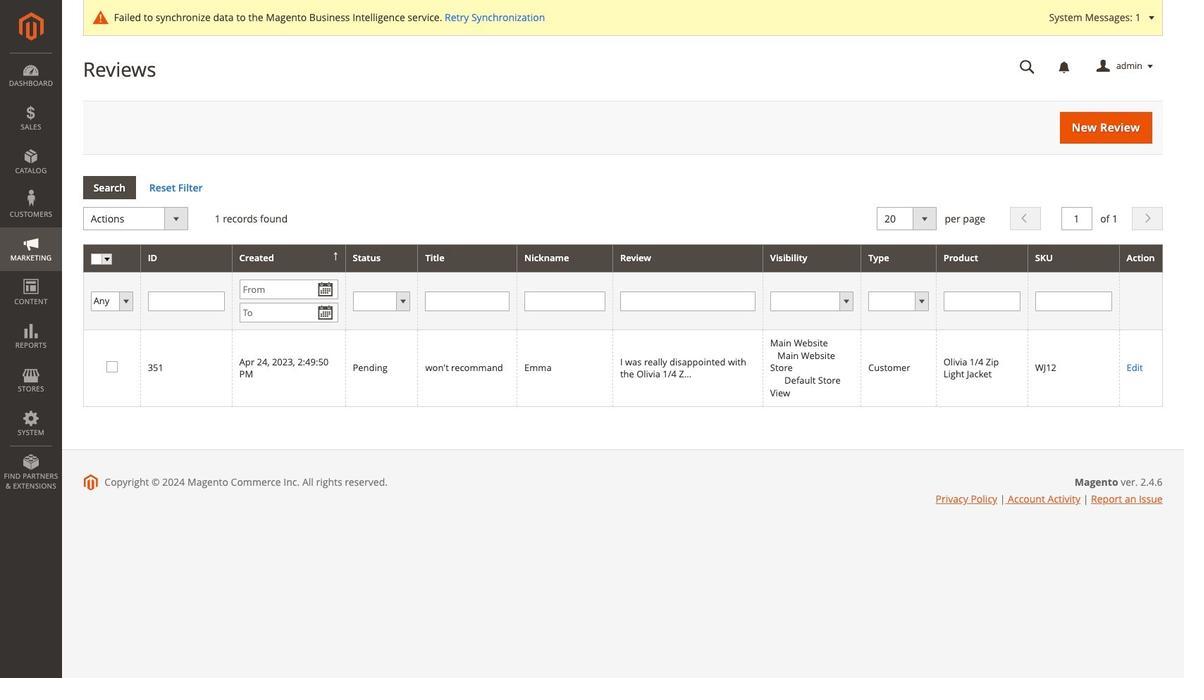 Task type: vqa. For each thing, say whether or not it's contained in the screenshot.
Tab List
no



Task type: describe. For each thing, give the bounding box(es) containing it.
From text field
[[239, 280, 338, 300]]

To text field
[[239, 303, 338, 323]]



Task type: locate. For each thing, give the bounding box(es) containing it.
None text field
[[1010, 54, 1045, 79], [1061, 208, 1092, 231], [148, 292, 225, 311], [525, 292, 606, 311], [944, 292, 1021, 311], [1010, 54, 1045, 79], [1061, 208, 1092, 231], [148, 292, 225, 311], [525, 292, 606, 311], [944, 292, 1021, 311]]

magento admin panel image
[[19, 12, 43, 41]]

None text field
[[425, 292, 510, 311], [620, 292, 756, 311], [1035, 292, 1112, 311], [425, 292, 510, 311], [620, 292, 756, 311], [1035, 292, 1112, 311]]

menu bar
[[0, 53, 62, 499]]

None checkbox
[[106, 362, 115, 371]]



